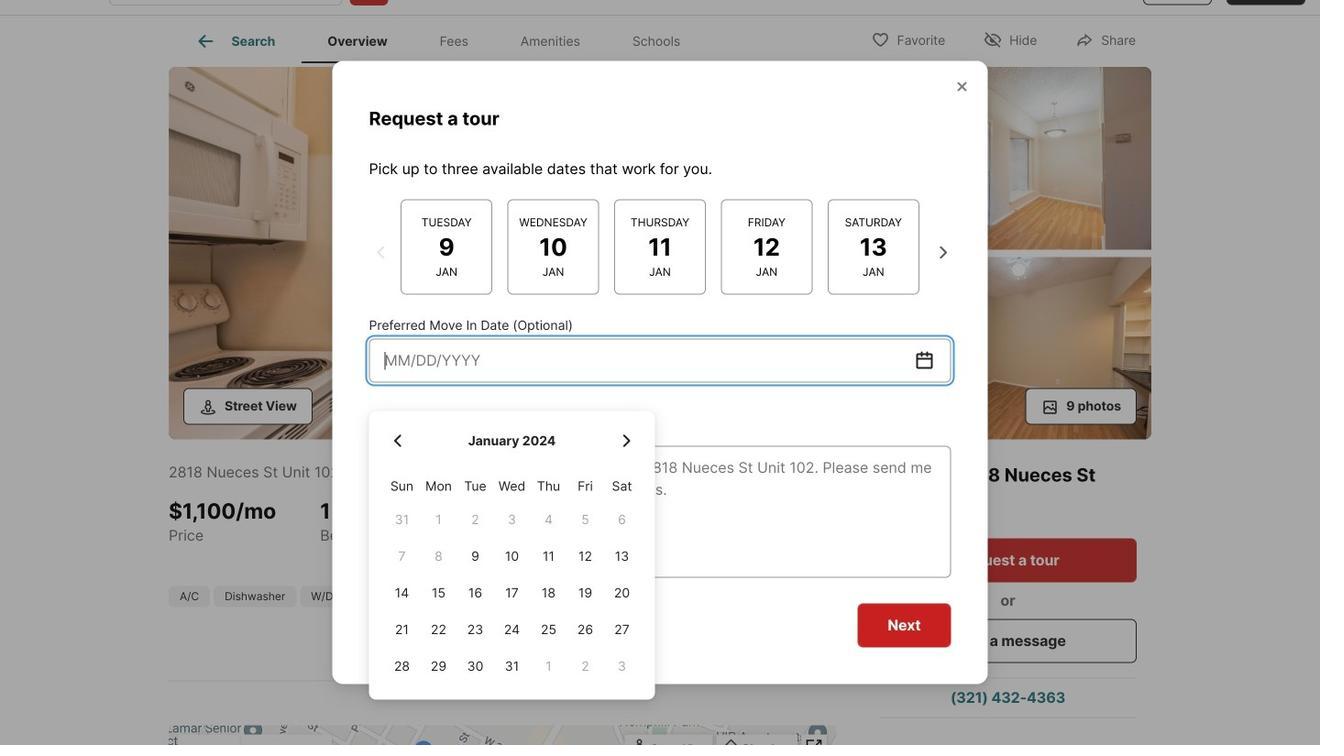 Task type: locate. For each thing, give the bounding box(es) containing it.
tue jan 16 2024 cell
[[457, 575, 494, 612]]

wed jan 31 2024 cell
[[494, 649, 531, 686]]

Preferred Move In Date (Optional) text field
[[385, 350, 914, 372]]

fri jan 19 2024 cell
[[567, 575, 604, 612]]

previous image
[[371, 242, 393, 264]]

wed jan 10 2024 cell
[[494, 539, 531, 575]]

5 row from the top
[[384, 612, 641, 649]]

menu bar
[[178, 735, 332, 746]]

tab
[[302, 19, 414, 63], [414, 19, 495, 63], [495, 19, 607, 63], [607, 19, 707, 63]]

mon jan 29 2024 cell
[[421, 649, 457, 686]]

image image
[[169, 67, 858, 440], [865, 67, 1152, 250], [865, 257, 1152, 440]]

tab list
[[169, 16, 721, 63]]

tue jan 23 2024 cell
[[457, 612, 494, 649]]

map region
[[156, 516, 860, 746]]

sun jan 14 2024 cell
[[384, 575, 421, 612]]

sun jan 28 2024 cell
[[384, 649, 421, 686]]

row
[[384, 479, 641, 502], [384, 502, 641, 539], [384, 539, 641, 575], [384, 575, 641, 612], [384, 612, 641, 649], [384, 649, 641, 686]]

sat jan 13 2024 cell
[[604, 539, 641, 575]]

row group
[[384, 502, 641, 686]]

sat jan 20 2024 cell
[[604, 575, 641, 612]]

thu jan 11 2024 cell
[[531, 539, 567, 575]]

tue jan 09 2024 cell
[[457, 539, 494, 575]]

wed jan 24 2024 cell
[[494, 612, 531, 649]]

I'm interested in requesting a tour for 2818 Nueces St Unit 102. Please send me current availability and additional details. text field
[[385, 457, 936, 567]]

fri jan 26 2024 cell
[[567, 612, 604, 649]]

grid
[[384, 426, 641, 686]]

dialog
[[332, 61, 988, 700]]



Task type: vqa. For each thing, say whether or not it's contained in the screenshot.
wed jan 24 2024 Cell
yes



Task type: describe. For each thing, give the bounding box(es) containing it.
next image
[[932, 242, 954, 264]]

fri jan 12 2024 cell
[[567, 539, 604, 575]]

3 row from the top
[[384, 539, 641, 575]]

map entry image
[[744, 463, 836, 554]]

thu jan 18 2024 cell
[[531, 575, 567, 612]]

tue jan 30 2024 cell
[[457, 649, 494, 686]]

thu jan 25 2024 cell
[[531, 612, 567, 649]]

sun jan 21 2024 cell
[[384, 612, 421, 649]]

1 row from the top
[[384, 479, 641, 502]]

3 tab from the left
[[495, 19, 607, 63]]

2 tab from the left
[[414, 19, 495, 63]]

4 tab from the left
[[607, 19, 707, 63]]

wed jan 17 2024 cell
[[494, 575, 531, 612]]

6 row from the top
[[384, 649, 641, 686]]

4 row from the top
[[384, 575, 641, 612]]

mon jan 15 2024 cell
[[421, 575, 457, 612]]

sat jan 27 2024 cell
[[604, 612, 641, 649]]

2 row from the top
[[384, 502, 641, 539]]

1 tab from the left
[[302, 19, 414, 63]]

mon jan 22 2024 cell
[[421, 612, 457, 649]]



